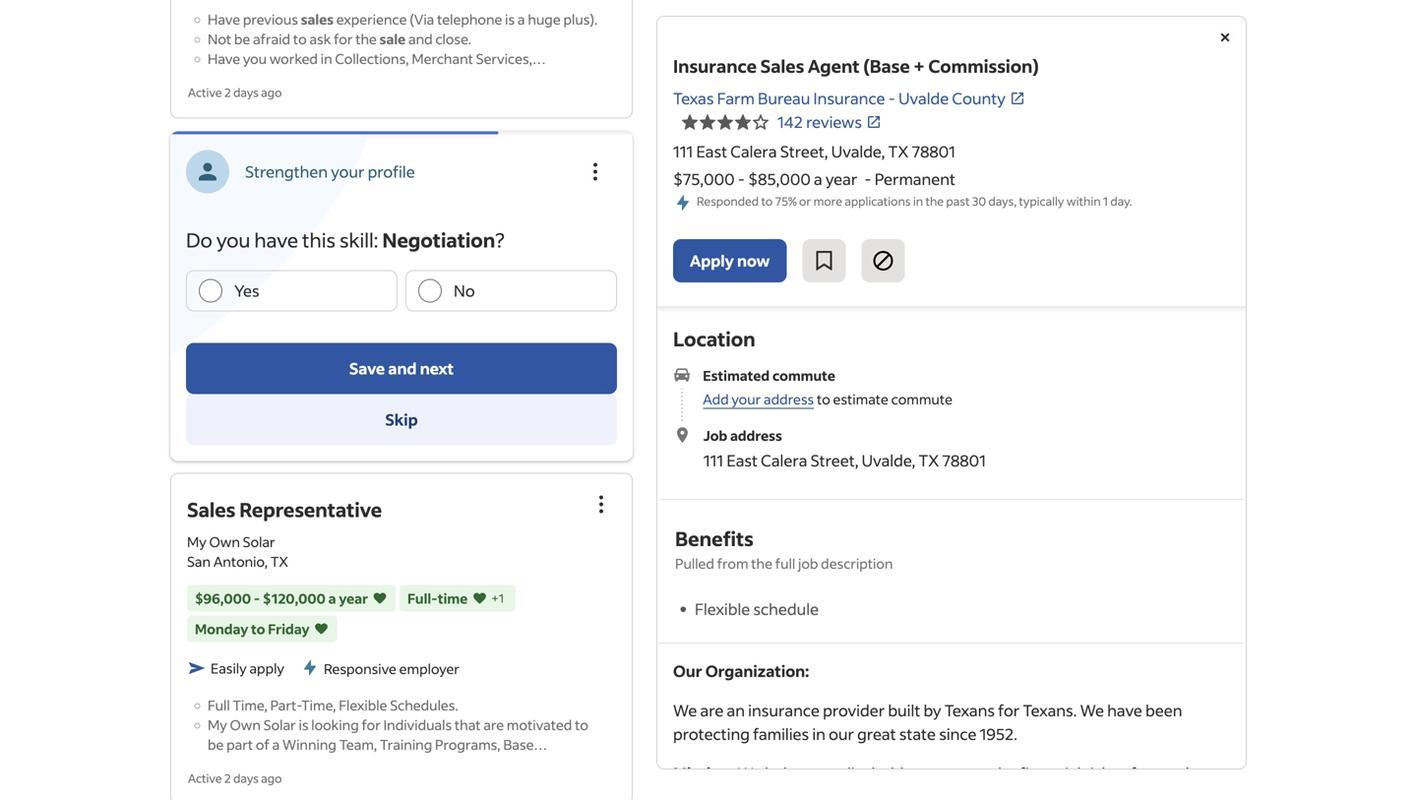 Task type: locate. For each thing, give the bounding box(es) containing it.
time, up looking
[[301, 696, 336, 714]]

street, down estimate
[[811, 450, 859, 470]]

- inside the "texas farm bureau insurance - uvalde county" link
[[888, 88, 895, 108]]

address down the add your address button
[[730, 426, 782, 444]]

not interested image
[[871, 249, 895, 273]]

everyday
[[1140, 763, 1206, 784]]

0 vertical spatial have
[[254, 227, 298, 253]]

flexible
[[695, 599, 750, 619], [339, 696, 387, 714]]

78801
[[912, 141, 955, 161], [942, 450, 986, 470]]

1 vertical spatial sales
[[187, 497, 235, 522]]

0 horizontal spatial sales
[[187, 497, 235, 522]]

sale
[[380, 30, 406, 48]]

full
[[208, 696, 230, 714]]

1 vertical spatial own
[[230, 716, 261, 734]]

0 horizontal spatial your
[[331, 162, 364, 182]]

active 2 days ago
[[188, 85, 282, 100], [188, 771, 282, 786]]

east up $75,000
[[696, 141, 727, 161]]

year up 'more'
[[826, 169, 857, 189]]

from
[[717, 555, 748, 572], [879, 787, 915, 800]]

1 vertical spatial active 2 days ago
[[188, 771, 282, 786]]

1 ago from the top
[[261, 85, 282, 100]]

0 horizontal spatial be
[[208, 736, 224, 753]]

78801 inside job address 111 east calera street, uvalde, tx 78801
[[942, 450, 986, 470]]

the inside benefits pulled from the full job description
[[751, 555, 772, 572]]

1 horizontal spatial flexible
[[695, 599, 750, 619]]

$85,000
[[748, 169, 811, 189]]

0 horizontal spatial of
[[256, 736, 269, 753]]

0 vertical spatial 111
[[673, 141, 693, 161]]

- left uvalde on the top right of the page
[[888, 88, 895, 108]]

uvalde, down estimate
[[862, 450, 915, 470]]

2 down 'not'
[[224, 85, 231, 100]]

now
[[737, 251, 770, 271]]

for up team,
[[362, 716, 381, 734]]

1 horizontal spatial from
[[879, 787, 915, 800]]

year right $120,000
[[339, 590, 368, 607]]

from down benefits
[[717, 555, 748, 572]]

you down afraid
[[243, 50, 267, 67]]

0 vertical spatial have
[[208, 10, 240, 28]]

0 vertical spatial address
[[764, 390, 814, 408]]

your down estimated on the top
[[732, 390, 761, 408]]

uvalde, inside job address 111 east calera street, uvalde, tx 78801
[[862, 450, 915, 470]]

1 vertical spatial my
[[208, 716, 227, 734]]

calera
[[730, 141, 777, 161], [761, 450, 807, 470]]

0 vertical spatial days
[[233, 85, 259, 100]]

111 up $75,000
[[673, 141, 693, 161]]

active
[[188, 85, 222, 100], [188, 771, 222, 786]]

built
[[888, 700, 920, 721]]

0 horizontal spatial flexible
[[339, 696, 387, 714]]

0 vertical spatial and
[[408, 30, 433, 48]]

uvalde, down reviews
[[831, 141, 885, 161]]

are inside 'full time, part-time, flexible schedules. my own solar is looking for individuals that are motivated to be part of a winning team, training programs, base…'
[[483, 716, 504, 734]]

responsive employer
[[324, 660, 459, 678]]

0 horizontal spatial tx
[[270, 553, 288, 570]]

a left 'winning'
[[272, 736, 280, 753]]

provider
[[823, 700, 885, 721]]

2 vertical spatial in
[[812, 724, 826, 744]]

0 vertical spatial ago
[[261, 85, 282, 100]]

for inside we are an insurance provider built by texans for texans. we have been protecting families in our great state since 1952.
[[998, 700, 1020, 721]]

for inside have previous sales experience (via telephone is a huge plus). not be afraid to ask for the sale and close. have you worked in collections, merchant services,…
[[334, 30, 353, 48]]

commute right estimate
[[891, 390, 953, 408]]

tx inside my own solar san antonio, tx
[[270, 553, 288, 570]]

2
[[224, 85, 231, 100], [224, 771, 231, 786]]

have left this
[[254, 227, 298, 253]]

sales representative
[[187, 497, 382, 522]]

2 active 2 days ago from the top
[[188, 771, 282, 786]]

address down estimated on the top
[[764, 390, 814, 408]]

flexible inside 'full time, part-time, flexible schedules. my own solar is looking for individuals that are motivated to be part of a winning team, training programs, base…'
[[339, 696, 387, 714]]

to inside 'full time, part-time, flexible schedules. my own solar is looking for individuals that are motivated to be part of a winning team, training programs, base…'
[[575, 716, 588, 734]]

solar up antonio,
[[243, 533, 275, 551]]

1 horizontal spatial for
[[362, 716, 381, 734]]

we
[[673, 700, 697, 721], [1080, 700, 1104, 721], [738, 763, 762, 784]]

and down the 'mission:'
[[698, 787, 726, 800]]

your
[[331, 162, 364, 182], [732, 390, 761, 408]]

collections,
[[335, 50, 409, 67]]

our right help on the bottom right
[[800, 763, 825, 784]]

1952.
[[980, 724, 1017, 744]]

is up 'winning'
[[299, 716, 308, 734]]

huge
[[528, 10, 561, 28]]

1 2 from the top
[[224, 85, 231, 100]]

commute up the add your address button
[[772, 367, 835, 384]]

0 horizontal spatial 1
[[499, 591, 504, 606]]

0 vertical spatial be
[[234, 30, 250, 48]]

our
[[673, 661, 702, 681]]

financial
[[1020, 763, 1081, 784]]

to right 'motivated'
[[575, 716, 588, 734]]

own up part
[[230, 716, 261, 734]]

training
[[380, 736, 432, 753]]

the left full
[[751, 555, 772, 572]]

No radio
[[418, 279, 442, 303]]

of right part
[[256, 736, 269, 753]]

the down experience on the top of page
[[355, 30, 377, 48]]

you right do
[[216, 227, 250, 253]]

0 horizontal spatial in
[[321, 50, 332, 67]]

description
[[821, 555, 893, 572]]

commission)
[[928, 55, 1039, 77]]

and inside save and next button
[[388, 358, 417, 378]]

calera down the add your address button
[[761, 450, 807, 470]]

2 2 from the top
[[224, 771, 231, 786]]

own up antonio,
[[209, 533, 240, 551]]

solar down part-
[[263, 716, 296, 734]]

active down 'not'
[[188, 85, 222, 100]]

in down permanent
[[913, 193, 923, 209]]

active 2 days ago down 'not'
[[188, 85, 282, 100]]

in down the ask
[[321, 50, 332, 67]]

1 vertical spatial of
[[1121, 763, 1136, 784]]

own inside 'full time, part-time, flexible schedules. my own solar is looking for individuals that are motivated to be part of a winning team, training programs, base…'
[[230, 716, 261, 734]]

1 horizontal spatial insurance
[[813, 88, 885, 108]]

1 horizontal spatial have
[[1107, 700, 1142, 721]]

1 vertical spatial your
[[732, 390, 761, 408]]

matches your preference image left + 1
[[472, 589, 487, 608]]

1 horizontal spatial is
[[505, 10, 515, 28]]

2 down part
[[224, 771, 231, 786]]

insurance up farm
[[673, 55, 757, 77]]

0 horizontal spatial matches your preference image
[[313, 619, 329, 639]]

my down full
[[208, 716, 227, 734]]

to inside have previous sales experience (via telephone is a huge plus). not be afraid to ask for the sale and close. have you worked in collections, merchant services,…
[[293, 30, 307, 48]]

yes
[[234, 281, 259, 301]]

street,
[[780, 141, 828, 161], [811, 450, 859, 470]]

+ right time
[[491, 591, 499, 606]]

1 vertical spatial solar
[[263, 716, 296, 734]]

calera up "$85,000" at right top
[[730, 141, 777, 161]]

flexible down pulled
[[695, 599, 750, 619]]

time, right full
[[233, 696, 267, 714]]

2 active from the top
[[188, 771, 222, 786]]

1 left day.
[[1103, 193, 1108, 209]]

1 vertical spatial in
[[913, 193, 923, 209]]

- up applications
[[864, 169, 871, 189]]

mission:
[[673, 763, 738, 784]]

active down full
[[188, 771, 222, 786]]

2 have from the top
[[208, 50, 240, 67]]

1 horizontal spatial tx
[[888, 141, 909, 161]]

negotiation
[[382, 227, 495, 253]]

2 for my own solar is looking for individuals that are motivated to be part of a winning team, training programs, base…
[[224, 771, 231, 786]]

year
[[826, 169, 857, 189], [339, 590, 368, 607]]

insurance up reviews
[[813, 88, 885, 108]]

0 horizontal spatial have
[[254, 227, 298, 253]]

this
[[302, 227, 336, 253]]

a
[[518, 10, 525, 28], [814, 169, 822, 189], [328, 590, 336, 607], [272, 736, 280, 753]]

non job content: strengthen your profile menu actions image
[[584, 160, 607, 184]]

employer
[[399, 660, 459, 678]]

plus).
[[563, 10, 598, 28]]

have left "been"
[[1107, 700, 1142, 721]]

$75,000
[[673, 169, 735, 189]]

1 horizontal spatial matches your preference image
[[372, 589, 388, 608]]

save and next button
[[186, 343, 617, 394]]

permanent
[[875, 169, 956, 189]]

to left estimate
[[817, 390, 830, 408]]

do you have this skill: <b>negotiation</b>? option group
[[186, 270, 617, 312]]

the up losses on the bottom right of page
[[992, 763, 1016, 784]]

day.
[[1110, 193, 1132, 209]]

1 horizontal spatial 1
[[1103, 193, 1108, 209]]

ago for my own solar is looking for individuals that are motivated to be part of a winning team, training programs, base…
[[261, 771, 282, 786]]

1 vertical spatial active
[[188, 771, 222, 786]]

ago down worked at the top of the page
[[261, 85, 282, 100]]

looking
[[311, 716, 359, 734]]

2 vertical spatial and
[[698, 787, 726, 800]]

active 2 days ago for my own solar is looking for individuals that are motivated to be part of a winning team, training programs, base…
[[188, 771, 282, 786]]

0 vertical spatial you
[[243, 50, 267, 67]]

recover
[[821, 787, 876, 800]]

1 vertical spatial and
[[388, 358, 417, 378]]

the left past
[[926, 193, 944, 209]]

1 vertical spatial 111
[[704, 450, 723, 470]]

matches your preference image for monday to friday
[[313, 619, 329, 639]]

0 vertical spatial sales
[[760, 55, 804, 77]]

Yes radio
[[199, 279, 222, 303]]

0 vertical spatial of
[[256, 736, 269, 753]]

matches your preference image right friday
[[313, 619, 329, 639]]

for right the ask
[[334, 30, 353, 48]]

are right that
[[483, 716, 504, 734]]

we inside we help our policyholders manage the financial risks of everyday life and successfully recover from insured losses through prompt
[[738, 763, 762, 784]]

active 2 days ago down part
[[188, 771, 282, 786]]

142
[[777, 112, 803, 132]]

0 horizontal spatial we
[[673, 700, 697, 721]]

our down provider
[[829, 724, 854, 744]]

address
[[764, 390, 814, 408], [730, 426, 782, 444]]

2 horizontal spatial we
[[1080, 700, 1104, 721]]

east inside job address 111 east calera street, uvalde, tx 78801
[[727, 450, 758, 470]]

that
[[455, 716, 481, 734]]

the inside have previous sales experience (via telephone is a huge plus). not be afraid to ask for the sale and close. have you worked in collections, merchant services,…
[[355, 30, 377, 48]]

75%
[[775, 193, 797, 209]]

1 vertical spatial street,
[[811, 450, 859, 470]]

1 active from the top
[[188, 85, 222, 100]]

and left next
[[388, 358, 417, 378]]

and inside we help our policyholders manage the financial risks of everyday life and successfully recover from insured losses through prompt
[[698, 787, 726, 800]]

organization:
[[705, 661, 809, 681]]

matches your preference image left full- at bottom left
[[372, 589, 388, 608]]

1 horizontal spatial +
[[913, 55, 925, 77]]

1 vertical spatial have
[[1107, 700, 1142, 721]]

be inside have previous sales experience (via telephone is a huge plus). not be afraid to ask for the sale and close. have you worked in collections, merchant services,…
[[234, 30, 250, 48]]

sales representative button
[[187, 497, 382, 522]]

we right "texans."
[[1080, 700, 1104, 721]]

bureau
[[758, 88, 810, 108]]

0 vertical spatial year
[[826, 169, 857, 189]]

1 vertical spatial flexible
[[339, 696, 387, 714]]

of
[[256, 736, 269, 753], [1121, 763, 1136, 784]]

1 vertical spatial address
[[730, 426, 782, 444]]

to left the ask
[[293, 30, 307, 48]]

pulled
[[675, 555, 714, 572]]

1 vertical spatial is
[[299, 716, 308, 734]]

flexible up looking
[[339, 696, 387, 714]]

1 vertical spatial ago
[[261, 771, 282, 786]]

1 vertical spatial year
[[339, 590, 368, 607]]

1 horizontal spatial your
[[732, 390, 761, 408]]

solar inside 'full time, part-time, flexible schedules. my own solar is looking for individuals that are motivated to be part of a winning team, training programs, base…'
[[263, 716, 296, 734]]

111 down job
[[704, 450, 723, 470]]

base…
[[503, 736, 547, 753]]

my up san
[[187, 533, 206, 551]]

days
[[233, 85, 259, 100], [233, 771, 259, 786]]

2 time, from the left
[[301, 696, 336, 714]]

0 vertical spatial own
[[209, 533, 240, 551]]

is inside 'full time, part-time, flexible schedules. my own solar is looking for individuals that are motivated to be part of a winning team, training programs, base…'
[[299, 716, 308, 734]]

individuals
[[383, 716, 452, 734]]

from down policyholders
[[879, 787, 915, 800]]

your left profile
[[331, 162, 364, 182]]

0 horizontal spatial from
[[717, 555, 748, 572]]

1 vertical spatial tx
[[919, 450, 939, 470]]

111 inside job address 111 east calera street, uvalde, tx 78801
[[704, 450, 723, 470]]

0 vertical spatial active 2 days ago
[[188, 85, 282, 100]]

0 vertical spatial 2
[[224, 85, 231, 100]]

0 horizontal spatial +
[[491, 591, 499, 606]]

1 horizontal spatial we
[[738, 763, 762, 784]]

monday
[[195, 620, 248, 638]]

2 horizontal spatial matches your preference image
[[472, 589, 487, 608]]

my own solar san antonio, tx
[[187, 533, 288, 570]]

county
[[952, 88, 1006, 108]]

we up protecting
[[673, 700, 697, 721]]

1 vertical spatial be
[[208, 736, 224, 753]]

your inside estimated commute add your address to estimate commute
[[732, 390, 761, 408]]

(base
[[863, 55, 910, 77]]

texans.
[[1023, 700, 1077, 721]]

0 vertical spatial our
[[829, 724, 854, 744]]

+
[[913, 55, 925, 77], [491, 591, 499, 606]]

0 horizontal spatial time,
[[233, 696, 267, 714]]

street, up $75,000 - $85,000 a year - permanent
[[780, 141, 828, 161]]

in right "families"
[[812, 724, 826, 744]]

1 horizontal spatial our
[[829, 724, 854, 744]]

our inside we help our policyholders manage the financial risks of everyday life and successfully recover from insured losses through prompt
[[800, 763, 825, 784]]

skill:
[[340, 227, 378, 253]]

save this job image
[[812, 249, 836, 273]]

of right risks
[[1121, 763, 1136, 784]]

losses
[[976, 787, 1021, 800]]

1 vertical spatial have
[[208, 50, 240, 67]]

a inside have previous sales experience (via telephone is a huge plus). not be afraid to ask for the sale and close. have you worked in collections, merchant services,…
[[518, 10, 525, 28]]

solar inside my own solar san antonio, tx
[[243, 533, 275, 551]]

do
[[186, 227, 212, 253]]

0 vertical spatial in
[[321, 50, 332, 67]]

we left help on the bottom right
[[738, 763, 762, 784]]

own inside my own solar san antonio, tx
[[209, 533, 240, 551]]

east down job
[[727, 450, 758, 470]]

agent
[[808, 55, 860, 77]]

have up 'not'
[[208, 10, 240, 28]]

0 vertical spatial your
[[331, 162, 364, 182]]

and down '(via'
[[408, 30, 433, 48]]

have
[[254, 227, 298, 253], [1107, 700, 1142, 721]]

1 horizontal spatial be
[[234, 30, 250, 48]]

have
[[208, 10, 240, 28], [208, 50, 240, 67]]

part-
[[270, 696, 301, 714]]

days down part
[[233, 771, 259, 786]]

0 horizontal spatial year
[[339, 590, 368, 607]]

1 active 2 days ago from the top
[[188, 85, 282, 100]]

0 vertical spatial flexible
[[695, 599, 750, 619]]

a left huge
[[518, 10, 525, 28]]

2 days from the top
[[233, 771, 259, 786]]

1 horizontal spatial 111
[[704, 450, 723, 470]]

for up 1952.
[[998, 700, 1020, 721]]

0 vertical spatial 78801
[[912, 141, 955, 161]]

insurance
[[748, 700, 820, 721]]

1 right time
[[499, 591, 504, 606]]

1 days from the top
[[233, 85, 259, 100]]

0 horizontal spatial my
[[187, 533, 206, 551]]

be inside 'full time, part-time, flexible schedules. my own solar is looking for individuals that are motivated to be part of a winning team, training programs, base…'
[[208, 736, 224, 753]]

calera inside job address 111 east calera street, uvalde, tx 78801
[[761, 450, 807, 470]]

+ right "(base"
[[913, 55, 925, 77]]

matches your preference image
[[372, 589, 388, 608], [472, 589, 487, 608], [313, 619, 329, 639]]

are up protecting
[[700, 700, 724, 721]]

0 vertical spatial solar
[[243, 533, 275, 551]]

own
[[209, 533, 240, 551], [230, 716, 261, 734]]

0 horizontal spatial insurance
[[673, 55, 757, 77]]

are
[[700, 700, 724, 721], [483, 716, 504, 734]]

2 horizontal spatial for
[[998, 700, 1020, 721]]

sales up bureau
[[760, 55, 804, 77]]

1 vertical spatial east
[[727, 450, 758, 470]]

our organization:
[[673, 661, 809, 681]]

1 vertical spatial 2
[[224, 771, 231, 786]]

is
[[505, 10, 515, 28], [299, 716, 308, 734]]

in inside we are an insurance provider built by texans for texans. we have been protecting families in our great state since 1952.
[[812, 724, 826, 744]]

0 vertical spatial tx
[[888, 141, 909, 161]]

days down afraid
[[233, 85, 259, 100]]

of inside 'full time, part-time, flexible schedules. my own solar is looking for individuals that are motivated to be part of a winning team, training programs, base…'
[[256, 736, 269, 753]]

0 horizontal spatial is
[[299, 716, 308, 734]]

1 vertical spatial days
[[233, 771, 259, 786]]

tx for my own solar san antonio, tx
[[270, 553, 288, 570]]

an
[[727, 700, 745, 721]]

142 reviews link
[[777, 112, 882, 132]]

0 horizontal spatial our
[[800, 763, 825, 784]]

my inside 'full time, part-time, flexible schedules. my own solar is looking for individuals that are motivated to be part of a winning team, training programs, base…'
[[208, 716, 227, 734]]

next
[[420, 358, 454, 378]]

1 horizontal spatial year
[[826, 169, 857, 189]]

0 vertical spatial street,
[[780, 141, 828, 161]]

is left huge
[[505, 10, 515, 28]]

be left part
[[208, 736, 224, 753]]

2 ago from the top
[[261, 771, 282, 786]]

families
[[753, 724, 809, 744]]

ago down part-
[[261, 771, 282, 786]]

to
[[293, 30, 307, 48], [761, 193, 773, 209], [817, 390, 830, 408], [251, 620, 265, 638], [575, 716, 588, 734]]

the
[[355, 30, 377, 48], [926, 193, 944, 209], [751, 555, 772, 572], [992, 763, 1016, 784]]

to inside estimated commute add your address to estimate commute
[[817, 390, 830, 408]]

sales up my own solar san antonio, tx
[[187, 497, 235, 522]]

0 horizontal spatial are
[[483, 716, 504, 734]]

be right 'not'
[[234, 30, 250, 48]]

from inside benefits pulled from the full job description
[[717, 555, 748, 572]]

1 vertical spatial our
[[800, 763, 825, 784]]

reviews
[[806, 112, 862, 132]]

1 horizontal spatial are
[[700, 700, 724, 721]]

have down 'not'
[[208, 50, 240, 67]]



Task type: vqa. For each thing, say whether or not it's contained in the screenshot.
the 'Account' image
no



Task type: describe. For each thing, give the bounding box(es) containing it.
insurance sales agent (base + commission)
[[673, 55, 1039, 77]]

- up monday to friday
[[254, 590, 260, 607]]

estimate
[[833, 390, 888, 408]]

farm
[[717, 88, 755, 108]]

full-time
[[407, 590, 468, 607]]

apply
[[249, 659, 284, 677]]

close job details image
[[1213, 26, 1237, 49]]

telephone
[[437, 10, 502, 28]]

of inside we help our policyholders manage the financial risks of everyday life and successfully recover from insured losses through prompt
[[1121, 763, 1136, 784]]

easily apply
[[211, 659, 284, 677]]

street, inside job address 111 east calera street, uvalde, tx 78801
[[811, 450, 859, 470]]

help
[[765, 763, 797, 784]]

skip link
[[186, 394, 617, 445]]

a up 'more'
[[814, 169, 822, 189]]

2 horizontal spatial in
[[913, 193, 923, 209]]

address inside estimated commute add your address to estimate commute
[[764, 390, 814, 408]]

strengthen
[[245, 162, 328, 182]]

full time, part-time, flexible schedules. my own solar is looking for individuals that are motivated to be part of a winning team, training programs, base…
[[208, 696, 588, 753]]

job actions for sales representative is collapsed image
[[589, 493, 613, 516]]

to left 75%
[[761, 193, 773, 209]]

active 2 days ago for not be afraid to ask for the
[[188, 85, 282, 100]]

flexible schedule
[[695, 599, 819, 619]]

winning
[[282, 736, 336, 753]]

0 vertical spatial +
[[913, 55, 925, 77]]

address inside job address 111 east calera street, uvalde, tx 78801
[[730, 426, 782, 444]]

tx inside job address 111 east calera street, uvalde, tx 78801
[[919, 450, 939, 470]]

add
[[703, 390, 729, 408]]

you inside have previous sales experience (via telephone is a huge plus). not be afraid to ask for the sale and close. have you worked in collections, merchant services,…
[[243, 50, 267, 67]]

is inside have previous sales experience (via telephone is a huge plus). not be afraid to ask for the sale and close. have you worked in collections, merchant services,…
[[505, 10, 515, 28]]

texans
[[944, 700, 995, 721]]

$96,000
[[195, 590, 251, 607]]

3.9 out of 5 stars image
[[681, 110, 770, 134]]

days for not be afraid to ask for the
[[233, 85, 259, 100]]

skip
[[385, 409, 418, 430]]

and inside have previous sales experience (via telephone is a huge plus). not be afraid to ask for the sale and close. have you worked in collections, merchant services,…
[[408, 30, 433, 48]]

state
[[899, 724, 936, 744]]

within
[[1066, 193, 1101, 209]]

monday to friday
[[195, 620, 310, 638]]

policyholders
[[828, 763, 927, 784]]

do you have this skill: negotiation ?
[[186, 227, 505, 253]]

typically
[[1019, 193, 1064, 209]]

$96,000 - $120,000 a year
[[195, 590, 368, 607]]

apply now
[[690, 251, 770, 271]]

active for not be afraid to ask for the
[[188, 85, 222, 100]]

111 east calera street, uvalde, tx 78801
[[673, 141, 955, 161]]

tx for 111 east calera street, uvalde, tx 78801
[[888, 141, 909, 161]]

1 time, from the left
[[233, 696, 267, 714]]

0 vertical spatial uvalde,
[[831, 141, 885, 161]]

since
[[939, 724, 977, 744]]

estimated
[[703, 367, 770, 384]]

- up responded
[[738, 169, 745, 189]]

1 vertical spatial insurance
[[813, 88, 885, 108]]

responded to 75% or more applications in the past 30 days, typically within 1 day.
[[697, 193, 1132, 209]]

estimated commute add your address to estimate commute
[[703, 367, 953, 408]]

previous
[[243, 10, 298, 28]]

team,
[[339, 736, 377, 753]]

protecting
[[673, 724, 750, 744]]

+ 1
[[491, 591, 504, 606]]

2 for not be afraid to ask for the
[[224, 85, 231, 100]]

through
[[1024, 787, 1084, 800]]

for inside 'full time, part-time, flexible schedules. my own solar is looking for individuals that are motivated to be part of a winning team, training programs, base…'
[[362, 716, 381, 734]]

manage
[[930, 763, 989, 784]]

past
[[946, 193, 970, 209]]

0 horizontal spatial 111
[[673, 141, 693, 161]]

have inside we are an insurance provider built by texans for texans. we have been protecting families in our great state since 1952.
[[1107, 700, 1142, 721]]

30
[[972, 193, 986, 209]]

save and next
[[349, 358, 454, 378]]

or
[[799, 193, 811, 209]]

motivated
[[507, 716, 572, 734]]

add your address button
[[703, 390, 814, 409]]

job
[[704, 426, 727, 444]]

days for my own solar is looking for individuals that are motivated to be part of a winning team, training programs, base…
[[233, 771, 259, 786]]

1 horizontal spatial commute
[[891, 390, 953, 408]]

are inside we are an insurance provider built by texans for texans. we have been protecting families in our great state since 1952.
[[700, 700, 724, 721]]

san
[[187, 553, 211, 570]]

have previous sales experience (via telephone is a huge plus). not be afraid to ask for the sale and close. have you worked in collections, merchant services,…
[[208, 10, 598, 67]]

1 have from the top
[[208, 10, 240, 28]]

responded
[[697, 193, 759, 209]]

programs,
[[435, 736, 501, 753]]

0 vertical spatial east
[[696, 141, 727, 161]]

services,…
[[476, 50, 546, 67]]

afraid
[[253, 30, 290, 48]]

year for $120,000
[[339, 590, 368, 607]]

$120,000
[[263, 590, 326, 607]]

not
[[208, 30, 231, 48]]

save
[[349, 358, 385, 378]]

1 vertical spatial you
[[216, 227, 250, 253]]

benefits pulled from the full job description
[[675, 526, 893, 572]]

uvalde
[[899, 88, 949, 108]]

been
[[1146, 700, 1182, 721]]

friday
[[268, 620, 310, 638]]

applications
[[845, 193, 911, 209]]

job
[[798, 555, 818, 572]]

strengthen your profile
[[245, 162, 415, 182]]

ago for not be afraid to ask for the
[[261, 85, 282, 100]]

from inside we help our policyholders manage the financial risks of everyday life and successfully recover from insured losses through prompt
[[879, 787, 915, 800]]

to left friday
[[251, 620, 265, 638]]

a inside 'full time, part-time, flexible schedules. my own solar is looking for individuals that are motivated to be part of a winning team, training programs, base…'
[[272, 736, 280, 753]]

the inside we help our policyholders manage the financial risks of everyday life and successfully recover from insured losses through prompt
[[992, 763, 1016, 784]]

matches your preference image for $96,000 - $120,000 a year
[[372, 589, 388, 608]]

texas farm bureau insurance - uvalde county link
[[673, 87, 1025, 110]]

ask
[[309, 30, 331, 48]]

1 vertical spatial 1
[[499, 591, 504, 606]]

profile
[[368, 162, 415, 182]]

great
[[857, 724, 896, 744]]

1 horizontal spatial sales
[[760, 55, 804, 77]]

a right $120,000
[[328, 590, 336, 607]]

1 vertical spatial +
[[491, 591, 499, 606]]

worked
[[269, 50, 318, 67]]

we are an insurance provider built by texans for texans. we have been protecting families in our great state since 1952.
[[673, 700, 1182, 744]]

merchant
[[412, 50, 473, 67]]

0 vertical spatial calera
[[730, 141, 777, 161]]

apply now button
[[673, 239, 787, 283]]

$75,000 - $85,000 a year - permanent
[[673, 169, 956, 189]]

matches your preference image for full-time
[[472, 589, 487, 608]]

texas farm bureau insurance - uvalde county
[[673, 88, 1006, 108]]

active for my own solar is looking for individuals that are motivated to be part of a winning team, training programs, base…
[[188, 771, 222, 786]]

life
[[673, 787, 695, 800]]

full
[[775, 555, 795, 572]]

texas
[[673, 88, 714, 108]]

my inside my own solar san antonio, tx
[[187, 533, 206, 551]]

experience
[[336, 10, 407, 28]]

job address 111 east calera street, uvalde, tx 78801
[[704, 426, 986, 470]]

in inside have previous sales experience (via telephone is a huge plus). not be afraid to ask for the sale and close. have you worked in collections, merchant services,…
[[321, 50, 332, 67]]

our inside we are an insurance provider built by texans for texans. we have been protecting families in our great state since 1952.
[[829, 724, 854, 744]]

risks
[[1084, 763, 1118, 784]]

we for we help our policyholders manage the financial risks of everyday life and successfully recover from insured losses through prompt
[[738, 763, 762, 784]]

part
[[226, 736, 253, 753]]

we for we are an insurance provider built by texans for texans. we have been protecting families in our great state since 1952.
[[673, 700, 697, 721]]

0 vertical spatial insurance
[[673, 55, 757, 77]]

0 vertical spatial commute
[[772, 367, 835, 384]]

(via
[[410, 10, 434, 28]]

year for $85,000
[[826, 169, 857, 189]]

sales
[[301, 10, 334, 28]]



